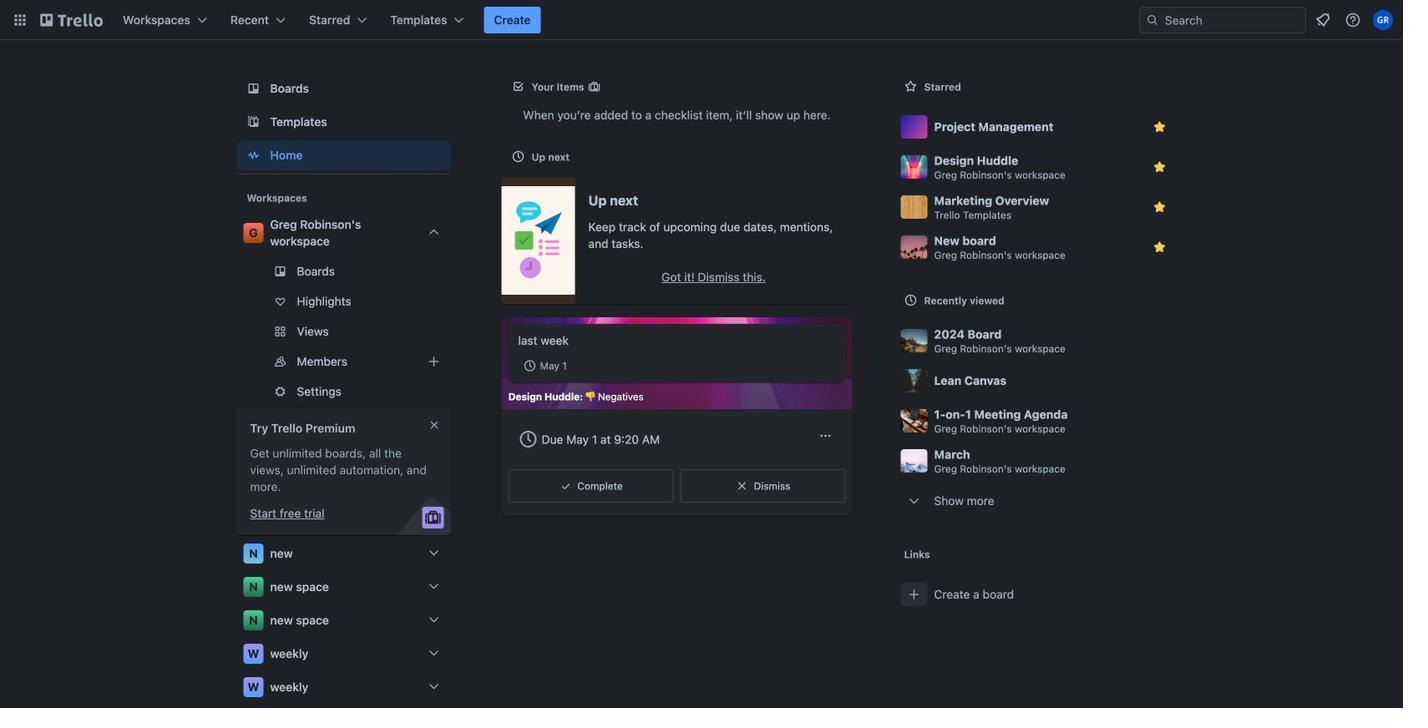 Task type: locate. For each thing, give the bounding box(es) containing it.
click to unstar marketing overview. it will be removed from your starred list. image
[[1151, 199, 1168, 215]]

back to home image
[[40, 7, 103, 33]]

home image
[[243, 145, 263, 165]]

search image
[[1146, 13, 1159, 27]]

greg robinson (gregrobinson96) image
[[1373, 10, 1393, 30]]

click to unstar design huddle. it will be removed from your starred list. image
[[1151, 159, 1168, 175]]

open information menu image
[[1345, 12, 1361, 28]]

0 notifications image
[[1313, 10, 1333, 30]]

board image
[[243, 79, 263, 99]]



Task type: vqa. For each thing, say whether or not it's contained in the screenshot.
Mar to the top
no



Task type: describe. For each thing, give the bounding box(es) containing it.
primary element
[[0, 0, 1403, 40]]

template board image
[[243, 112, 263, 132]]

Search field
[[1159, 8, 1305, 32]]

click to unstar project management. it will be removed from your starred list. image
[[1151, 119, 1168, 135]]

add image
[[424, 352, 444, 372]]

click to unstar new board. it will be removed from your starred list. image
[[1151, 239, 1168, 256]]



